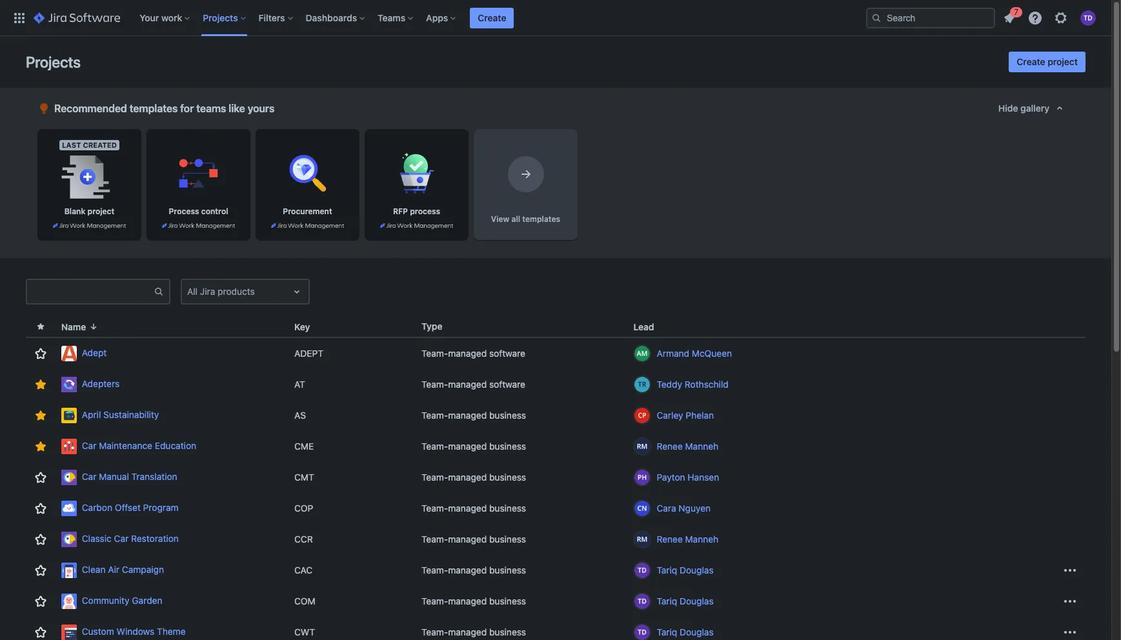 Task type: describe. For each thing, give the bounding box(es) containing it.
community garden
[[82, 595, 162, 606]]

team- for as
[[421, 410, 448, 421]]

armand mcqueen
[[657, 348, 732, 359]]

apps
[[426, 12, 448, 23]]

phelan
[[686, 410, 714, 421]]

last
[[62, 141, 81, 149]]

translation
[[131, 471, 177, 482]]

tariq for cwt
[[657, 627, 677, 638]]

cmt
[[294, 472, 314, 483]]

control
[[201, 207, 228, 216]]

banner containing your work
[[0, 0, 1111, 36]]

tariq douglas for com
[[657, 596, 714, 607]]

name
[[61, 321, 86, 332]]

search image
[[871, 13, 882, 23]]

jira
[[200, 286, 215, 297]]

carley
[[657, 410, 683, 421]]

lead button
[[628, 319, 670, 334]]

star adept image
[[33, 346, 49, 361]]

car maintenance education link
[[61, 439, 284, 454]]

process
[[169, 207, 199, 216]]

windows
[[117, 626, 154, 637]]

april sustainability
[[82, 409, 159, 420]]

star clean air campaign image
[[33, 563, 49, 578]]

clean air campaign link
[[61, 563, 284, 578]]

carbon
[[82, 502, 112, 513]]

business for as
[[489, 410, 526, 421]]

project for blank project
[[87, 207, 114, 216]]

process control button
[[147, 129, 250, 240]]

managed for at
[[448, 379, 487, 390]]

7
[[1014, 7, 1018, 16]]

classic car restoration link
[[61, 532, 284, 547]]

cara nguyen link
[[657, 502, 711, 515]]

star classic car restoration image
[[33, 532, 49, 547]]

adept
[[294, 348, 323, 359]]

view
[[491, 214, 509, 224]]

managed for cme
[[448, 441, 487, 452]]

team-managed business for cmt
[[421, 472, 526, 483]]

adepters
[[82, 378, 120, 389]]

cwt
[[294, 627, 315, 638]]

teddy rothschild link
[[657, 378, 729, 391]]

star community garden image
[[33, 594, 49, 609]]

name button
[[56, 319, 104, 334]]

all
[[187, 286, 198, 297]]

projects button
[[199, 7, 251, 28]]

teams
[[196, 103, 226, 114]]

tariq douglas for cwt
[[657, 627, 714, 638]]

primary element
[[8, 0, 866, 36]]

your profile and settings image
[[1080, 10, 1096, 25]]

community garden link
[[61, 594, 284, 609]]

procurement button
[[256, 129, 359, 240]]

cara nguyen
[[657, 503, 711, 514]]

0 vertical spatial templates
[[129, 103, 178, 114]]

hide gallery button
[[991, 98, 1075, 119]]

carley phelan link
[[657, 409, 714, 422]]

create for create project
[[1017, 56, 1045, 67]]

ccr
[[294, 534, 313, 545]]

clean
[[82, 564, 106, 575]]

team- for at
[[421, 379, 448, 390]]

star car maintenance education image
[[33, 439, 49, 454]]

custom windows theme
[[82, 626, 186, 637]]

nguyen
[[679, 503, 711, 514]]

tariq douglas for cac
[[657, 565, 714, 576]]

cara
[[657, 503, 676, 514]]

renee manneh link for ccr
[[657, 533, 718, 546]]

rothschild
[[685, 379, 729, 390]]

team- for cwt
[[421, 627, 448, 638]]

projects inside popup button
[[203, 12, 238, 23]]

recommended templates for teams like yours
[[54, 103, 274, 114]]

managed for cmt
[[448, 472, 487, 483]]

mcqueen
[[692, 348, 732, 359]]

create for create
[[478, 12, 506, 23]]

templates inside button
[[522, 214, 560, 224]]

custom
[[82, 626, 114, 637]]

all jira products
[[187, 286, 255, 297]]

create project button
[[1009, 52, 1086, 72]]

hide
[[998, 103, 1018, 114]]

team-managed business for cme
[[421, 441, 526, 452]]

products
[[218, 286, 255, 297]]

managed for ccr
[[448, 534, 487, 545]]

tariq douglas link for cac
[[657, 564, 714, 577]]

community
[[82, 595, 129, 606]]

key
[[294, 321, 310, 332]]

team- for cop
[[421, 503, 448, 514]]

team-managed business for com
[[421, 596, 526, 607]]

blank project
[[64, 207, 114, 216]]

team- for com
[[421, 596, 448, 607]]

recommended
[[54, 103, 127, 114]]

create project
[[1017, 56, 1078, 67]]

apps button
[[422, 7, 461, 28]]

process
[[410, 207, 440, 216]]

payton hansen
[[657, 472, 719, 483]]

1 vertical spatial projects
[[26, 53, 81, 71]]

tariq douglas link for cwt
[[657, 626, 714, 639]]

payton hansen link
[[657, 471, 719, 484]]

sustainability
[[103, 409, 159, 420]]

douglas for cwt
[[680, 627, 714, 638]]

car maintenance education
[[82, 440, 196, 451]]

yours
[[248, 103, 274, 114]]

more image
[[1062, 625, 1078, 640]]

managed for adept
[[448, 348, 487, 359]]

offset
[[115, 502, 141, 513]]

car for car maintenance education
[[82, 440, 96, 451]]

software for armand mcqueen
[[489, 348, 525, 359]]

lead
[[633, 321, 654, 332]]

work
[[161, 12, 182, 23]]

dashboards button
[[302, 7, 370, 28]]

car manual translation link
[[61, 470, 284, 485]]

star custom windows theme image
[[33, 625, 49, 640]]

dashboards
[[306, 12, 357, 23]]

teddy rothschild
[[657, 379, 729, 390]]



Task type: vqa. For each thing, say whether or not it's contained in the screenshot.
the business related to AS
yes



Task type: locate. For each thing, give the bounding box(es) containing it.
2 vertical spatial tariq douglas link
[[657, 626, 714, 639]]

key button
[[289, 319, 326, 334]]

5 managed from the top
[[448, 472, 487, 483]]

banner
[[0, 0, 1111, 36]]

10 managed from the top
[[448, 627, 487, 638]]

tariq douglas link for com
[[657, 595, 714, 608]]

manneh for ccr
[[685, 534, 718, 545]]

view all templates button
[[474, 129, 578, 240]]

douglas for com
[[680, 596, 714, 607]]

10 team- from the top
[[421, 627, 448, 638]]

rfp process
[[393, 207, 440, 216]]

1 vertical spatial tariq
[[657, 596, 677, 607]]

1 more image from the top
[[1062, 563, 1078, 578]]

software
[[489, 348, 525, 359], [489, 379, 525, 390]]

create inside create project button
[[1017, 56, 1045, 67]]

help image
[[1027, 10, 1043, 25]]

7 business from the top
[[489, 596, 526, 607]]

0 vertical spatial tariq douglas
[[657, 565, 714, 576]]

team-managed business for cac
[[421, 565, 526, 576]]

2 team-managed software from the top
[[421, 379, 525, 390]]

2 tariq from the top
[[657, 596, 677, 607]]

0 vertical spatial tariq douglas link
[[657, 564, 714, 577]]

projects
[[203, 12, 238, 23], [26, 53, 81, 71]]

0 horizontal spatial templates
[[129, 103, 178, 114]]

1 renee manneh from the top
[[657, 441, 718, 452]]

jira work management image
[[53, 222, 126, 230], [53, 222, 126, 230], [162, 222, 235, 230], [162, 222, 235, 230], [271, 222, 344, 230], [271, 222, 344, 230], [380, 222, 453, 230], [380, 222, 453, 230]]

4 team-managed business from the top
[[421, 503, 526, 514]]

2 renee from the top
[[657, 534, 683, 545]]

0 horizontal spatial create
[[478, 12, 506, 23]]

manual
[[99, 471, 129, 482]]

manneh up hansen
[[685, 441, 718, 452]]

templates
[[129, 103, 178, 114], [522, 214, 560, 224]]

1 software from the top
[[489, 348, 525, 359]]

2 manneh from the top
[[685, 534, 718, 545]]

settings image
[[1053, 10, 1069, 25]]

1 vertical spatial tariq douglas
[[657, 596, 714, 607]]

type
[[421, 321, 442, 332]]

3 tariq douglas link from the top
[[657, 626, 714, 639]]

star adepters image
[[33, 377, 49, 392]]

managed for cwt
[[448, 627, 487, 638]]

0 vertical spatial team-managed software
[[421, 348, 525, 359]]

renee down cara
[[657, 534, 683, 545]]

douglas for cac
[[680, 565, 714, 576]]

9 managed from the top
[[448, 596, 487, 607]]

create right apps popup button
[[478, 12, 506, 23]]

star car manual translation image
[[33, 470, 49, 485]]

car left manual
[[82, 471, 96, 482]]

5 business from the top
[[489, 534, 526, 545]]

2 vertical spatial tariq
[[657, 627, 677, 638]]

team- for adept
[[421, 348, 448, 359]]

4 team- from the top
[[421, 441, 448, 452]]

2 douglas from the top
[[680, 596, 714, 607]]

car inside classic car restoration link
[[114, 533, 129, 544]]

team- for cac
[[421, 565, 448, 576]]

3 tariq douglas from the top
[[657, 627, 714, 638]]

renee down carley
[[657, 441, 683, 452]]

renee manneh link
[[657, 440, 718, 453], [657, 533, 718, 546]]

car
[[82, 440, 96, 451], [82, 471, 96, 482], [114, 533, 129, 544]]

theme
[[157, 626, 186, 637]]

1 horizontal spatial projects
[[203, 12, 238, 23]]

0 vertical spatial projects
[[203, 12, 238, 23]]

car inside car manual translation link
[[82, 471, 96, 482]]

1 vertical spatial templates
[[522, 214, 560, 224]]

5 team-managed business from the top
[[421, 534, 526, 545]]

1 vertical spatial douglas
[[680, 596, 714, 607]]

0 horizontal spatial project
[[87, 207, 114, 216]]

4 managed from the top
[[448, 441, 487, 452]]

carley phelan
[[657, 410, 714, 421]]

1 horizontal spatial create
[[1017, 56, 1045, 67]]

business for cmt
[[489, 472, 526, 483]]

0 vertical spatial renee manneh
[[657, 441, 718, 452]]

0 vertical spatial create
[[478, 12, 506, 23]]

2 team- from the top
[[421, 379, 448, 390]]

0 vertical spatial tariq
[[657, 565, 677, 576]]

armand
[[657, 348, 689, 359]]

team- for ccr
[[421, 534, 448, 545]]

1 team- from the top
[[421, 348, 448, 359]]

team- for cmt
[[421, 472, 448, 483]]

teddy
[[657, 379, 682, 390]]

8 team-managed business from the top
[[421, 627, 526, 638]]

0 vertical spatial software
[[489, 348, 525, 359]]

2 team-managed business from the top
[[421, 441, 526, 452]]

1 tariq douglas from the top
[[657, 565, 714, 576]]

renee manneh
[[657, 441, 718, 452], [657, 534, 718, 545]]

tariq for com
[[657, 596, 677, 607]]

garden
[[132, 595, 162, 606]]

9 team- from the top
[[421, 596, 448, 607]]

1 business from the top
[[489, 410, 526, 421]]

1 vertical spatial project
[[87, 207, 114, 216]]

all
[[511, 214, 520, 224]]

0 vertical spatial car
[[82, 440, 96, 451]]

last created
[[62, 141, 117, 149]]

your work
[[140, 12, 182, 23]]

2 vertical spatial car
[[114, 533, 129, 544]]

adept
[[82, 347, 107, 358]]

5 team- from the top
[[421, 472, 448, 483]]

adept link
[[61, 346, 284, 361]]

software for teddy rothschild
[[489, 379, 525, 390]]

business for cop
[[489, 503, 526, 514]]

3 douglas from the top
[[680, 627, 714, 638]]

car down the april
[[82, 440, 96, 451]]

6 managed from the top
[[448, 503, 487, 514]]

create down help image
[[1017, 56, 1045, 67]]

1 manneh from the top
[[685, 441, 718, 452]]

1 renee from the top
[[657, 441, 683, 452]]

team-managed software
[[421, 348, 525, 359], [421, 379, 525, 390]]

teams
[[378, 12, 405, 23]]

renee manneh for ccr
[[657, 534, 718, 545]]

your work button
[[136, 7, 195, 28]]

renee manneh for cme
[[657, 441, 718, 452]]

blank
[[64, 207, 85, 216]]

cac
[[294, 565, 313, 576]]

1 horizontal spatial templates
[[522, 214, 560, 224]]

1 managed from the top
[[448, 348, 487, 359]]

rfp process button
[[365, 129, 469, 240]]

team-managed business for cop
[[421, 503, 526, 514]]

1 team-managed software from the top
[[421, 348, 525, 359]]

templates left for
[[129, 103, 178, 114]]

project down settings icon
[[1048, 56, 1078, 67]]

0 vertical spatial renee manneh link
[[657, 440, 718, 453]]

team-
[[421, 348, 448, 359], [421, 379, 448, 390], [421, 410, 448, 421], [421, 441, 448, 452], [421, 472, 448, 483], [421, 503, 448, 514], [421, 534, 448, 545], [421, 565, 448, 576], [421, 596, 448, 607], [421, 627, 448, 638]]

view all templates
[[491, 214, 560, 224]]

templates right the 'all'
[[522, 214, 560, 224]]

business for cac
[[489, 565, 526, 576]]

for
[[180, 103, 194, 114]]

business for cwt
[[489, 627, 526, 638]]

team-managed software for adept
[[421, 348, 525, 359]]

8 team- from the top
[[421, 565, 448, 576]]

com
[[294, 596, 315, 607]]

renee manneh down cara nguyen link
[[657, 534, 718, 545]]

education
[[155, 440, 196, 451]]

renee for ccr
[[657, 534, 683, 545]]

more image for cac
[[1062, 563, 1078, 578]]

2 renee manneh from the top
[[657, 534, 718, 545]]

tariq douglas link
[[657, 564, 714, 577], [657, 595, 714, 608], [657, 626, 714, 639]]

renee manneh link down cara nguyen link
[[657, 533, 718, 546]]

business
[[489, 410, 526, 421], [489, 441, 526, 452], [489, 472, 526, 483], [489, 503, 526, 514], [489, 534, 526, 545], [489, 565, 526, 576], [489, 596, 526, 607], [489, 627, 526, 638]]

your
[[140, 12, 159, 23]]

carbon offset program link
[[61, 501, 284, 516]]

0 vertical spatial renee
[[657, 441, 683, 452]]

business for cme
[[489, 441, 526, 452]]

2 vertical spatial douglas
[[680, 627, 714, 638]]

0 vertical spatial project
[[1048, 56, 1078, 67]]

1 team-managed business from the top
[[421, 410, 526, 421]]

cme
[[294, 441, 314, 452]]

car manual translation
[[82, 471, 177, 482]]

6 team-managed business from the top
[[421, 565, 526, 576]]

1 horizontal spatial project
[[1048, 56, 1078, 67]]

1 renee manneh link from the top
[[657, 440, 718, 453]]

2 tariq douglas link from the top
[[657, 595, 714, 608]]

hide gallery
[[998, 103, 1049, 114]]

project for create project
[[1048, 56, 1078, 67]]

armand mcqueen link
[[657, 347, 732, 360]]

appswitcher icon image
[[12, 10, 27, 25]]

team-managed software for at
[[421, 379, 525, 390]]

1 vertical spatial software
[[489, 379, 525, 390]]

classic car restoration
[[82, 533, 179, 544]]

projects down appswitcher icon
[[26, 53, 81, 71]]

managed for as
[[448, 410, 487, 421]]

restoration
[[131, 533, 179, 544]]

maintenance
[[99, 440, 152, 451]]

2 more image from the top
[[1062, 594, 1078, 609]]

1 douglas from the top
[[680, 565, 714, 576]]

Search field
[[866, 7, 995, 28]]

6 team- from the top
[[421, 503, 448, 514]]

car for car manual translation
[[82, 471, 96, 482]]

4 business from the top
[[489, 503, 526, 514]]

rfp
[[393, 207, 408, 216]]

managed for cop
[[448, 503, 487, 514]]

2 managed from the top
[[448, 379, 487, 390]]

team-managed business for ccr
[[421, 534, 526, 545]]

clean air campaign
[[82, 564, 164, 575]]

3 tariq from the top
[[657, 627, 677, 638]]

manneh down nguyen
[[685, 534, 718, 545]]

2 vertical spatial tariq douglas
[[657, 627, 714, 638]]

7 team- from the top
[[421, 534, 448, 545]]

renee manneh down carley phelan link
[[657, 441, 718, 452]]

3 managed from the top
[[448, 410, 487, 421]]

1 tariq from the top
[[657, 565, 677, 576]]

managed for com
[[448, 596, 487, 607]]

more image
[[1062, 563, 1078, 578], [1062, 594, 1078, 609]]

project inside button
[[1048, 56, 1078, 67]]

2 software from the top
[[489, 379, 525, 390]]

team-managed business for cwt
[[421, 627, 526, 638]]

0 vertical spatial manneh
[[685, 441, 718, 452]]

star carbon offset program image
[[33, 501, 49, 516]]

3 team- from the top
[[421, 410, 448, 421]]

more image for com
[[1062, 594, 1078, 609]]

3 business from the top
[[489, 472, 526, 483]]

1 vertical spatial renee manneh link
[[657, 533, 718, 546]]

jira software image
[[34, 10, 120, 25], [34, 10, 120, 25]]

manneh
[[685, 441, 718, 452], [685, 534, 718, 545]]

1 vertical spatial team-managed software
[[421, 379, 525, 390]]

business for ccr
[[489, 534, 526, 545]]

7 team-managed business from the top
[[421, 596, 526, 607]]

project right the blank
[[87, 207, 114, 216]]

1 vertical spatial renee manneh
[[657, 534, 718, 545]]

managed for cac
[[448, 565, 487, 576]]

6 business from the top
[[489, 565, 526, 576]]

8 business from the top
[[489, 627, 526, 638]]

carbon offset program
[[82, 502, 179, 513]]

7 managed from the top
[[448, 534, 487, 545]]

car inside car maintenance education link
[[82, 440, 96, 451]]

None text field
[[27, 283, 154, 301], [187, 285, 190, 298], [27, 283, 154, 301], [187, 285, 190, 298]]

april
[[82, 409, 101, 420]]

douglas
[[680, 565, 714, 576], [680, 596, 714, 607], [680, 627, 714, 638]]

open image
[[289, 284, 305, 299]]

manneh for cme
[[685, 441, 718, 452]]

created
[[83, 141, 117, 149]]

renee for cme
[[657, 441, 683, 452]]

star april sustainability image
[[33, 408, 49, 423]]

april sustainability link
[[61, 408, 284, 423]]

create inside create button
[[478, 12, 506, 23]]

1 tariq douglas link from the top
[[657, 564, 714, 577]]

renee manneh link up payton hansen
[[657, 440, 718, 453]]

team-managed business for as
[[421, 410, 526, 421]]

business for com
[[489, 596, 526, 607]]

1 vertical spatial car
[[82, 471, 96, 482]]

renee manneh link for cme
[[657, 440, 718, 453]]

classic
[[82, 533, 112, 544]]

0 vertical spatial douglas
[[680, 565, 714, 576]]

2 tariq douglas from the top
[[657, 596, 714, 607]]

1 vertical spatial tariq douglas link
[[657, 595, 714, 608]]

procurement
[[283, 207, 332, 216]]

team- for cme
[[421, 441, 448, 452]]

0 vertical spatial more image
[[1062, 563, 1078, 578]]

gallery
[[1020, 103, 1049, 114]]

like
[[229, 103, 245, 114]]

1 vertical spatial renee
[[657, 534, 683, 545]]

tariq for cac
[[657, 565, 677, 576]]

2 business from the top
[[489, 441, 526, 452]]

tariq
[[657, 565, 677, 576], [657, 596, 677, 607], [657, 627, 677, 638]]

8 managed from the top
[[448, 565, 487, 576]]

payton
[[657, 472, 685, 483]]

1 vertical spatial more image
[[1062, 594, 1078, 609]]

3 team-managed business from the top
[[421, 472, 526, 483]]

filters button
[[255, 7, 298, 28]]

2 renee manneh link from the top
[[657, 533, 718, 546]]

campaign
[[122, 564, 164, 575]]

hansen
[[688, 472, 719, 483]]

car right "classic"
[[114, 533, 129, 544]]

0 horizontal spatial projects
[[26, 53, 81, 71]]

custom windows theme link
[[61, 625, 284, 640]]

notifications image
[[1002, 10, 1017, 25]]

1 vertical spatial manneh
[[685, 534, 718, 545]]

process control
[[169, 207, 228, 216]]

projects right work in the left top of the page
[[203, 12, 238, 23]]

1 vertical spatial create
[[1017, 56, 1045, 67]]



